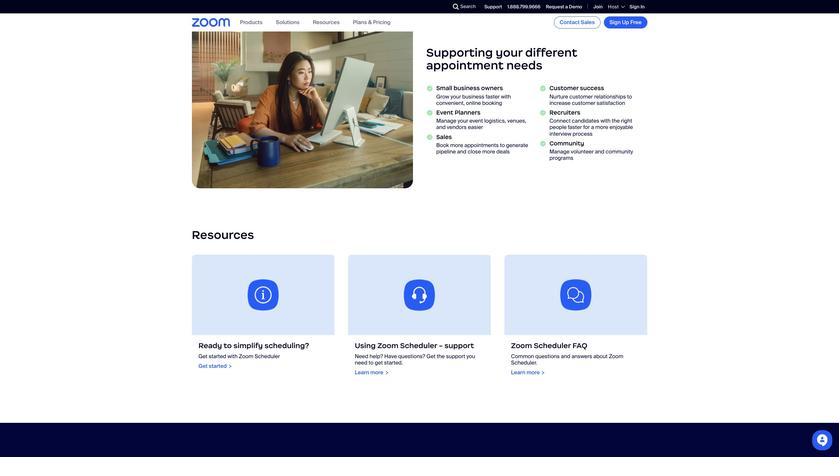 Task type: describe. For each thing, give the bounding box(es) containing it.
contact sales link
[[554, 16, 601, 28]]

1 vertical spatial resources
[[192, 228, 254, 242]]

nurture
[[550, 93, 569, 100]]

search
[[461, 3, 476, 9]]

support icon image
[[348, 255, 491, 335]]

host button
[[608, 4, 625, 10]]

sign in
[[630, 4, 645, 10]]

started.
[[384, 359, 403, 367]]

generate
[[506, 142, 529, 149]]

scheduler inside ready to simplify scheduling? get started with zoom scheduler get started
[[255, 353, 280, 360]]

deals
[[497, 148, 510, 155]]

zoom logo image
[[192, 18, 230, 27]]

community
[[606, 148, 633, 155]]

manage inside "event planners manage your event logistics, venues, and vendors easier"
[[437, 117, 457, 124]]

scheduling?
[[265, 341, 309, 350]]

more inside using zoom scheduler - support need help? have questions? get the support you need to get started. learn more
[[371, 369, 384, 376]]

0 vertical spatial a
[[566, 4, 568, 10]]

vendors
[[447, 124, 467, 131]]

join link
[[594, 4, 603, 10]]

free
[[631, 19, 642, 26]]

ready to simplify scheduling? get started with zoom scheduler get started
[[199, 341, 309, 370]]

about
[[594, 353, 608, 360]]

convenient,
[[437, 99, 465, 106]]

supporting
[[427, 45, 493, 60]]

information icon image
[[192, 255, 335, 335]]

using
[[355, 341, 376, 350]]

customer success nurture customer relationships to increase customer satisfaction
[[550, 85, 632, 106]]

planners
[[455, 109, 481, 116]]

volunteer
[[571, 148, 594, 155]]

to inside the customer success nurture customer relationships to increase customer satisfaction
[[628, 93, 632, 100]]

manage inside community manage volunteer and community programs
[[550, 148, 570, 155]]

up
[[622, 19, 630, 26]]

sign for sign up free
[[610, 19, 621, 26]]

and inside "event planners manage your event logistics, venues, and vendors easier"
[[437, 124, 446, 131]]

customer
[[550, 85, 579, 92]]

the inside using zoom scheduler - support need help? have questions? get the support you need to get started. learn more
[[437, 353, 445, 360]]

questions?
[[399, 353, 426, 360]]

1 started from the top
[[209, 353, 226, 360]]

recruiters
[[550, 109, 581, 116]]

enjoyable
[[610, 124, 633, 131]]

zoom right about at the bottom right
[[609, 353, 624, 360]]

interview
[[550, 130, 572, 137]]

sales book more appointments to generate pipeline and close more deals
[[437, 133, 529, 155]]

simplify
[[234, 341, 263, 350]]

support link
[[485, 4, 502, 10]]

answers
[[572, 353, 593, 360]]

search image
[[453, 4, 459, 10]]

plans
[[353, 19, 367, 26]]

scheduler inside using zoom scheduler - support need help? have questions? get the support you need to get started. learn more
[[400, 341, 437, 350]]

more right book
[[451, 142, 463, 149]]

scheduler inside the zoom scheduler faq common questions and answers about zoom scheduler. learn more
[[534, 341, 571, 350]]

community
[[550, 140, 585, 147]]

needs
[[507, 58, 543, 73]]

need
[[355, 359, 368, 367]]

a inside recruiters connect candidates with the right people faster for a more enjoyable interview process
[[592, 124, 595, 131]]

to inside sales book more appointments to generate pipeline and close more deals
[[500, 142, 505, 149]]

solutions
[[276, 19, 300, 26]]

zoom inside ready to simplify scheduling? get started with zoom scheduler get started
[[239, 353, 254, 360]]

with inside recruiters connect candidates with the right people faster for a more enjoyable interview process
[[601, 117, 611, 124]]

owners
[[482, 85, 503, 92]]

for
[[584, 124, 590, 131]]

support
[[485, 4, 502, 10]]

grow
[[437, 93, 450, 100]]

learn inside using zoom scheduler - support need help? have questions? get the support you need to get started. learn more
[[355, 369, 369, 376]]

host
[[608, 4, 619, 10]]

logistics,
[[485, 117, 506, 124]]

online
[[466, 99, 481, 106]]

more right close
[[483, 148, 496, 155]]

request
[[546, 4, 565, 10]]

request a demo link
[[546, 4, 583, 10]]

ready
[[199, 341, 222, 350]]

help?
[[370, 353, 383, 360]]

process
[[573, 130, 593, 137]]

and inside sales book more appointments to generate pipeline and close more deals
[[457, 148, 467, 155]]

programs
[[550, 155, 574, 162]]

pricing
[[373, 19, 391, 26]]

the inside recruiters connect candidates with the right people faster for a more enjoyable interview process
[[612, 117, 620, 124]]

sign up free link
[[604, 16, 648, 28]]

have
[[385, 353, 397, 360]]

faster inside the small business owners grow your business faster with convenient, online booking
[[486, 93, 500, 100]]

small
[[437, 85, 453, 92]]

plans & pricing link
[[353, 19, 391, 26]]

scheduler.
[[511, 359, 538, 367]]

event planners manage your event logistics, venues, and vendors easier
[[437, 109, 527, 131]]



Task type: locate. For each thing, give the bounding box(es) containing it.
and inside the zoom scheduler faq common questions and answers about zoom scheduler. learn more
[[561, 353, 571, 360]]

2 horizontal spatial scheduler
[[534, 341, 571, 350]]

and inside community manage volunteer and community programs
[[595, 148, 605, 155]]

your inside "event planners manage your event logistics, venues, and vendors easier"
[[458, 117, 469, 124]]

zoom down simplify
[[239, 353, 254, 360]]

solutions button
[[276, 19, 300, 26]]

1 vertical spatial sales
[[437, 133, 452, 141]]

sign left up
[[610, 19, 621, 26]]

and right volunteer
[[595, 148, 605, 155]]

learn down the need
[[355, 369, 369, 376]]

1 horizontal spatial sign
[[630, 4, 640, 10]]

get
[[375, 359, 383, 367]]

faster
[[486, 93, 500, 100], [568, 124, 582, 131]]

scheduler up questions
[[534, 341, 571, 350]]

community manage volunteer and community programs
[[550, 140, 633, 162]]

more
[[596, 124, 609, 131], [451, 142, 463, 149], [483, 148, 496, 155], [371, 369, 384, 376], [527, 369, 540, 376]]

2 vertical spatial with
[[228, 353, 238, 360]]

products button
[[240, 19, 263, 26]]

1.888.799.9666
[[508, 4, 541, 10]]

your inside supporting your different appointment needs
[[496, 45, 523, 60]]

to right relationships
[[628, 93, 632, 100]]

0 horizontal spatial the
[[437, 353, 445, 360]]

and left close
[[457, 148, 467, 155]]

None search field
[[429, 1, 455, 12]]

1 horizontal spatial scheduler
[[400, 341, 437, 350]]

close
[[468, 148, 481, 155]]

0 vertical spatial with
[[501, 93, 511, 100]]

faster left the for
[[568, 124, 582, 131]]

your inside the small business owners grow your business faster with convenient, online booking
[[451, 93, 461, 100]]

the down - in the right of the page
[[437, 353, 445, 360]]

1 horizontal spatial learn
[[511, 369, 526, 376]]

contact
[[560, 19, 580, 26]]

1.888.799.9666 link
[[508, 4, 541, 10]]

customer
[[570, 93, 593, 100], [572, 99, 596, 106]]

learn inside the zoom scheduler faq common questions and answers about zoom scheduler. learn more
[[511, 369, 526, 376]]

with inside the small business owners grow your business faster with convenient, online booking
[[501, 93, 511, 100]]

2 learn from the left
[[511, 369, 526, 376]]

resources
[[313, 19, 340, 26], [192, 228, 254, 242]]

products
[[240, 19, 263, 26]]

faster inside recruiters connect candidates with the right people faster for a more enjoyable interview process
[[568, 124, 582, 131]]

more inside recruiters connect candidates with the right people faster for a more enjoyable interview process
[[596, 124, 609, 131]]

relationships
[[595, 93, 626, 100]]

1 horizontal spatial sales
[[581, 19, 595, 26]]

easier
[[468, 124, 483, 131]]

0 horizontal spatial learn
[[355, 369, 369, 376]]

1 horizontal spatial faster
[[568, 124, 582, 131]]

manage down event
[[437, 117, 457, 124]]

candidates
[[572, 117, 600, 124]]

pipeline
[[437, 148, 456, 155]]

the left right
[[612, 117, 620, 124]]

0 vertical spatial started
[[209, 353, 226, 360]]

0 vertical spatial manage
[[437, 117, 457, 124]]

appointment
[[427, 58, 504, 73]]

0 horizontal spatial resources
[[192, 228, 254, 242]]

contact sales
[[560, 19, 595, 26]]

get
[[199, 353, 208, 360], [427, 353, 436, 360], [199, 363, 208, 370]]

scheduler user interface image
[[192, 22, 413, 188]]

to inside using zoom scheduler - support need help? have questions? get the support you need to get started. learn more
[[369, 359, 374, 367]]

1 horizontal spatial with
[[501, 93, 511, 100]]

learn down scheduler.
[[511, 369, 526, 376]]

1 learn from the left
[[355, 369, 369, 376]]

a
[[566, 4, 568, 10], [592, 124, 595, 131]]

satisfaction
[[597, 99, 626, 106]]

1 vertical spatial manage
[[550, 148, 570, 155]]

zoom inside using zoom scheduler - support need help? have questions? get the support you need to get started. learn more
[[378, 341, 399, 350]]

0 horizontal spatial faster
[[486, 93, 500, 100]]

2 vertical spatial your
[[458, 117, 469, 124]]

2 started from the top
[[209, 363, 227, 370]]

get for ready to simplify scheduling?
[[199, 363, 208, 370]]

scheduler up questions?
[[400, 341, 437, 350]]

with down satisfaction
[[601, 117, 611, 124]]

venues,
[[508, 117, 527, 124]]

2 horizontal spatial with
[[601, 117, 611, 124]]

event
[[437, 109, 454, 116]]

1 vertical spatial faster
[[568, 124, 582, 131]]

manage down community
[[550, 148, 570, 155]]

more down get in the left of the page
[[371, 369, 384, 376]]

0 vertical spatial the
[[612, 117, 620, 124]]

sign up free
[[610, 19, 642, 26]]

business up planners
[[463, 93, 485, 100]]

to inside ready to simplify scheduling? get started with zoom scheduler get started
[[224, 341, 232, 350]]

manage
[[437, 117, 457, 124], [550, 148, 570, 155]]

1 vertical spatial sign
[[610, 19, 621, 26]]

0 vertical spatial your
[[496, 45, 523, 60]]

sign for sign in
[[630, 4, 640, 10]]

connect
[[550, 117, 571, 124]]

sign left in
[[630, 4, 640, 10]]

0 vertical spatial faster
[[486, 93, 500, 100]]

increase
[[550, 99, 571, 106]]

get inside using zoom scheduler - support need help? have questions? get the support you need to get started. learn more
[[427, 353, 436, 360]]

support left you
[[446, 353, 466, 360]]

1 vertical spatial support
[[446, 353, 466, 360]]

1 vertical spatial started
[[209, 363, 227, 370]]

resources button
[[313, 19, 340, 26]]

0 vertical spatial sales
[[581, 19, 595, 26]]

0 horizontal spatial manage
[[437, 117, 457, 124]]

to left get in the left of the page
[[369, 359, 374, 367]]

business
[[454, 85, 480, 92], [463, 93, 485, 100]]

with down owners
[[501, 93, 511, 100]]

people
[[550, 124, 567, 131]]

sign
[[630, 4, 640, 10], [610, 19, 621, 26]]

sales right the contact
[[581, 19, 595, 26]]

more inside the zoom scheduler faq common questions and answers about zoom scheduler. learn more
[[527, 369, 540, 376]]

different
[[526, 45, 578, 60]]

book
[[437, 142, 449, 149]]

1 vertical spatial the
[[437, 353, 445, 360]]

1 horizontal spatial the
[[612, 117, 620, 124]]

right
[[621, 117, 633, 124]]

&
[[368, 19, 372, 26]]

the
[[612, 117, 620, 124], [437, 353, 445, 360]]

1 horizontal spatial resources
[[313, 19, 340, 26]]

business up online
[[454, 85, 480, 92]]

in
[[641, 4, 645, 10]]

need
[[355, 353, 369, 360]]

with inside ready to simplify scheduling? get started with zoom scheduler get started
[[228, 353, 238, 360]]

faster down owners
[[486, 93, 500, 100]]

0 horizontal spatial sign
[[610, 19, 621, 26]]

appointments
[[465, 142, 499, 149]]

1 horizontal spatial manage
[[550, 148, 570, 155]]

1 vertical spatial business
[[463, 93, 485, 100]]

1 horizontal spatial a
[[592, 124, 595, 131]]

success
[[580, 85, 604, 92]]

your
[[496, 45, 523, 60], [451, 93, 461, 100], [458, 117, 469, 124]]

-
[[439, 341, 443, 350]]

search image
[[453, 4, 459, 10]]

and left answers
[[561, 353, 571, 360]]

0 vertical spatial support
[[445, 341, 474, 350]]

started
[[209, 353, 226, 360], [209, 363, 227, 370]]

0 horizontal spatial scheduler
[[255, 353, 280, 360]]

demo
[[569, 4, 583, 10]]

recruiters connect candidates with the right people faster for a more enjoyable interview process
[[550, 109, 633, 137]]

request a demo
[[546, 4, 583, 10]]

sign in link
[[630, 4, 645, 10]]

and down event
[[437, 124, 446, 131]]

to right ready
[[224, 341, 232, 350]]

zoom up common
[[511, 341, 532, 350]]

more down scheduler.
[[527, 369, 540, 376]]

0 horizontal spatial sales
[[437, 133, 452, 141]]

plans & pricing
[[353, 19, 391, 26]]

0 vertical spatial sign
[[630, 4, 640, 10]]

get for using zoom scheduler - support
[[427, 353, 436, 360]]

a right the for
[[592, 124, 595, 131]]

small business owners grow your business faster with convenient, online booking
[[437, 85, 511, 106]]

sales up book
[[437, 133, 452, 141]]

1 vertical spatial your
[[451, 93, 461, 100]]

booking
[[483, 99, 502, 106]]

zoom up have
[[378, 341, 399, 350]]

more right the for
[[596, 124, 609, 131]]

zoom scheduler faq common questions and answers about zoom scheduler. learn more
[[511, 341, 624, 376]]

join
[[594, 4, 603, 10]]

questions
[[536, 353, 560, 360]]

to left generate
[[500, 142, 505, 149]]

chat icon image
[[505, 255, 648, 335]]

0 horizontal spatial a
[[566, 4, 568, 10]]

scheduler down simplify
[[255, 353, 280, 360]]

scheduler
[[400, 341, 437, 350], [534, 341, 571, 350], [255, 353, 280, 360]]

faq
[[573, 341, 588, 350]]

support
[[445, 341, 474, 350], [446, 353, 466, 360]]

0 vertical spatial resources
[[313, 19, 340, 26]]

you
[[467, 353, 475, 360]]

sales
[[581, 19, 595, 26], [437, 133, 452, 141]]

0 vertical spatial business
[[454, 85, 480, 92]]

1 vertical spatial with
[[601, 117, 611, 124]]

with down simplify
[[228, 353, 238, 360]]

a left demo on the top right
[[566, 4, 568, 10]]

supporting your different appointment needs
[[427, 45, 578, 73]]

using zoom scheduler - support need help? have questions? get the support you need to get started. learn more
[[355, 341, 475, 376]]

and
[[437, 124, 446, 131], [457, 148, 467, 155], [595, 148, 605, 155], [561, 353, 571, 360]]

1 vertical spatial a
[[592, 124, 595, 131]]

support up you
[[445, 341, 474, 350]]

0 horizontal spatial with
[[228, 353, 238, 360]]

sales inside sales book more appointments to generate pipeline and close more deals
[[437, 133, 452, 141]]

with
[[501, 93, 511, 100], [601, 117, 611, 124], [228, 353, 238, 360]]



Task type: vqa. For each thing, say whether or not it's contained in the screenshot.
"report" in the 93% report a greater sense of engagement
no



